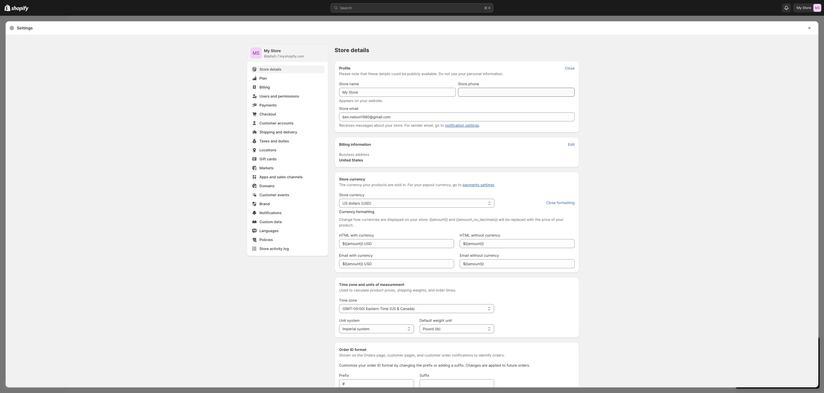 Task type: locate. For each thing, give the bounding box(es) containing it.
time zone
[[339, 298, 357, 303]]

1 horizontal spatial customer
[[425, 353, 441, 358]]

on right displayed
[[405, 218, 409, 222]]

for left sender
[[405, 123, 410, 128]]

0 horizontal spatial format
[[355, 348, 367, 352]]

1 horizontal spatial shopify image
[[11, 6, 29, 11]]

taxes
[[260, 139, 270, 143]]

0 vertical spatial go
[[435, 123, 440, 128]]

with inside change how currencies are displayed on your store. {{amount}} and {{amount_no_decimals}} will be replaced with the price of your product.
[[527, 218, 534, 222]]

customer up by
[[387, 353, 404, 358]]

billing up business
[[339, 142, 350, 147]]

1 horizontal spatial email
[[460, 253, 469, 258]]

0 horizontal spatial details
[[270, 67, 282, 72]]

0 horizontal spatial billing
[[260, 85, 270, 90]]

0 vertical spatial customer
[[260, 121, 277, 125]]

on up email
[[355, 99, 359, 103]]

1 vertical spatial time
[[339, 298, 348, 303]]

0 horizontal spatial the
[[357, 353, 363, 358]]

and inside the "order id format shown on the orders page, customer pages, and customer order notifications to identify orders."
[[417, 353, 424, 358]]

the left price
[[535, 218, 541, 222]]

my store image left 8ba5a5-
[[251, 47, 262, 59]]

to inside time zone and units of measurement used to calculate product prices, shipping weights, and order times.
[[349, 288, 353, 293]]

imperial system
[[343, 327, 370, 331]]

1 horizontal spatial html
[[460, 233, 470, 238]]

1 horizontal spatial of
[[552, 218, 555, 222]]

2 customer from the left
[[425, 353, 441, 358]]

with down product.
[[351, 233, 358, 238]]

the inside change how currencies are displayed on your store. {{amount}} and {{amount_no_decimals}} will be replaced with the price of your product.
[[535, 218, 541, 222]]

time up used
[[339, 283, 348, 287]]

1 horizontal spatial store.
[[419, 218, 429, 222]]

1 horizontal spatial my store image
[[814, 4, 822, 12]]

notification
[[445, 123, 465, 128]]

0 vertical spatial my store image
[[814, 4, 822, 12]]

1 customer from the left
[[387, 353, 404, 358]]

currency
[[339, 210, 355, 214]]

1 vertical spatial for
[[408, 183, 413, 187]]

0 horizontal spatial html
[[339, 233, 350, 238]]

policies link
[[251, 236, 325, 244]]

my inside my store 8ba5a5-7.myshopify.com
[[264, 48, 270, 53]]

0 horizontal spatial of
[[376, 283, 379, 287]]

are left applied
[[482, 363, 488, 368]]

and right taxes
[[271, 139, 277, 143]]

zone up the calculate
[[349, 283, 358, 287]]

in.
[[403, 183, 407, 187]]

billing up users
[[260, 85, 270, 90]]

details inside shop settings menu element
[[270, 67, 282, 72]]

payments settings link
[[463, 183, 495, 187]]

close formatting
[[546, 201, 575, 205]]

zone for time zone
[[349, 298, 357, 303]]

my store 8ba5a5-7.myshopify.com
[[264, 48, 304, 58]]

go inside store currency the currency your products are sold in. for your payout currency, go to payments settings .
[[453, 183, 457, 187]]

and right {{amount}}
[[449, 218, 456, 222]]

time left (us
[[380, 307, 389, 311]]

phone
[[469, 82, 479, 86]]

settings right payments
[[481, 183, 495, 187]]

0 vertical spatial id
[[350, 348, 354, 352]]

1 horizontal spatial billing
[[339, 142, 350, 147]]

go
[[435, 123, 440, 128], [453, 183, 457, 187]]

taxes and duties
[[260, 139, 289, 143]]

1 horizontal spatial my
[[797, 6, 802, 10]]

order inside time zone and units of measurement used to calculate product prices, shipping weights, and order times.
[[436, 288, 445, 293]]

checkout
[[260, 112, 276, 116]]

2 horizontal spatial details
[[379, 72, 391, 76]]

1 vertical spatial on
[[405, 218, 409, 222]]

ms button
[[251, 47, 262, 59]]

us
[[343, 201, 348, 206]]

search
[[340, 6, 352, 10]]

time up "(gmt-"
[[339, 298, 348, 303]]

1 vertical spatial go
[[453, 183, 457, 187]]

. right payments
[[495, 183, 496, 187]]

Prefix text field
[[339, 380, 414, 389]]

1 vertical spatial customer
[[260, 193, 277, 197]]

0 vertical spatial system
[[347, 319, 360, 323]]

locations
[[260, 148, 277, 152]]

markets
[[260, 166, 274, 170]]

0 horizontal spatial formatting
[[356, 210, 375, 214]]

format left by
[[382, 363, 393, 368]]

store inside my store 8ba5a5-7.myshopify.com
[[271, 48, 281, 53]]

0 horizontal spatial orders.
[[493, 353, 505, 358]]

1 vertical spatial settings
[[481, 183, 495, 187]]

0 horizontal spatial customer
[[387, 353, 404, 358]]

0 vertical spatial be
[[402, 72, 406, 76]]

2 horizontal spatial are
[[482, 363, 488, 368]]

notification settings link
[[445, 123, 479, 128]]

0 vertical spatial .
[[479, 123, 480, 128]]

05:00)
[[354, 307, 365, 311]]

to left identify
[[474, 353, 478, 358]]

0 horizontal spatial store.
[[394, 123, 404, 128]]

zone up "(gmt-"
[[349, 298, 357, 303]]

1 horizontal spatial id
[[377, 363, 381, 368]]

0 horizontal spatial .
[[479, 123, 480, 128]]

HTML with currency text field
[[339, 239, 454, 248]]

⌘ k
[[484, 6, 491, 10]]

customer down checkout
[[260, 121, 277, 125]]

system up imperial system
[[347, 319, 360, 323]]

for right in.
[[408, 183, 413, 187]]

0 vertical spatial of
[[552, 218, 555, 222]]

order down orders
[[367, 363, 376, 368]]

close inside button
[[546, 201, 556, 205]]

shipping and delivery
[[260, 130, 297, 134]]

1 horizontal spatial details
[[351, 47, 369, 54]]

publicly
[[408, 72, 421, 76]]

1 vertical spatial are
[[381, 218, 386, 222]]

email down html with currency
[[339, 253, 348, 258]]

1 customer from the top
[[260, 121, 277, 125]]

0 vertical spatial without
[[471, 233, 484, 238]]

2 vertical spatial the
[[417, 363, 422, 368]]

0 horizontal spatial my
[[264, 48, 270, 53]]

shopify image
[[4, 4, 10, 11], [11, 6, 29, 11]]

and right apps
[[270, 175, 276, 179]]

2 vertical spatial on
[[352, 353, 356, 358]]

business address united states
[[339, 152, 370, 163]]

order up adding
[[442, 353, 451, 358]]

to
[[441, 123, 444, 128], [458, 183, 462, 187], [349, 288, 353, 293], [474, 353, 478, 358], [503, 363, 506, 368]]

your left products
[[363, 183, 371, 187]]

my
[[797, 6, 802, 10], [264, 48, 270, 53]]

1 vertical spatial billing
[[339, 142, 350, 147]]

and down customer accounts
[[276, 130, 282, 134]]

currency
[[350, 177, 365, 182], [347, 183, 362, 187], [350, 193, 365, 197], [359, 233, 374, 238], [485, 233, 501, 238], [358, 253, 373, 258], [484, 253, 499, 258]]

to right used
[[349, 288, 353, 293]]

0 vertical spatial my
[[797, 6, 802, 10]]

store.
[[394, 123, 404, 128], [419, 218, 429, 222]]

id right order
[[350, 348, 354, 352]]

0 vertical spatial close
[[565, 66, 575, 70]]

0 vertical spatial are
[[388, 183, 394, 187]]

0 vertical spatial order
[[436, 288, 445, 293]]

change how currencies are displayed on your store. {{amount}} and {{amount_no_decimals}} will be replaced with the price of your product.
[[339, 218, 564, 228]]

pound
[[423, 327, 434, 331]]

details left could
[[379, 72, 391, 76]]

1 vertical spatial the
[[357, 353, 363, 358]]

1 horizontal spatial the
[[417, 363, 422, 368]]

default
[[420, 319, 432, 323]]

0 vertical spatial time
[[339, 283, 348, 287]]

be right will
[[506, 218, 510, 222]]

go right email,
[[435, 123, 440, 128]]

system right the imperial
[[357, 327, 370, 331]]

system
[[347, 319, 360, 323], [357, 327, 370, 331]]

1 horizontal spatial .
[[495, 183, 496, 187]]

orders. up applied
[[493, 353, 505, 358]]

email
[[339, 253, 348, 258], [460, 253, 469, 258]]

without for html
[[471, 233, 484, 238]]

receives
[[339, 123, 355, 128]]

2 vertical spatial with
[[349, 253, 357, 258]]

2 vertical spatial time
[[380, 307, 389, 311]]

1 vertical spatial system
[[357, 327, 370, 331]]

0 vertical spatial store details
[[335, 47, 369, 54]]

1 horizontal spatial orders.
[[518, 363, 530, 368]]

store details
[[335, 47, 369, 54], [260, 67, 282, 72]]

1 horizontal spatial are
[[388, 183, 394, 187]]

1 vertical spatial zone
[[349, 298, 357, 303]]

zone inside time zone and units of measurement used to calculate product prices, shipping weights, and order times.
[[349, 283, 358, 287]]

close for close formatting
[[546, 201, 556, 205]]

email down 'html without currency'
[[460, 253, 469, 258]]

time zone and units of measurement used to calculate product prices, shipping weights, and order times.
[[339, 283, 457, 293]]

Email without currency text field
[[460, 260, 575, 269]]

about
[[374, 123, 384, 128]]

billing inside billing link
[[260, 85, 270, 90]]

store phone
[[458, 82, 479, 86]]

0 horizontal spatial settings
[[466, 123, 479, 128]]

1 horizontal spatial close
[[565, 66, 575, 70]]

html down change how currencies are displayed on your store. {{amount}} and {{amount_no_decimals}} will be replaced with the price of your product.
[[460, 233, 470, 238]]

of up product at the bottom left
[[376, 283, 379, 287]]

Store phone text field
[[458, 88, 575, 97]]

0 vertical spatial settings
[[466, 123, 479, 128]]

customer up customize your order id format by changing the prefix or adding a suffix. changes are applied to future orders.
[[425, 353, 441, 358]]

markets link
[[251, 164, 325, 172]]

price
[[542, 218, 551, 222]]

format
[[355, 348, 367, 352], [382, 363, 393, 368]]

1 horizontal spatial formatting
[[557, 201, 575, 205]]

id inside the "order id format shown on the orders page, customer pages, and customer order notifications to identify orders."
[[350, 348, 354, 352]]

1 vertical spatial .
[[495, 183, 496, 187]]

custom data link
[[251, 218, 325, 226]]

with down html with currency
[[349, 253, 357, 258]]

id
[[350, 348, 354, 352], [377, 363, 381, 368]]

store name
[[339, 82, 359, 86]]

of inside time zone and units of measurement used to calculate product prices, shipping weights, and order times.
[[376, 283, 379, 287]]

2 customer from the top
[[260, 193, 277, 197]]

close inside "button"
[[565, 66, 575, 70]]

my for my store 8ba5a5-7.myshopify.com
[[264, 48, 270, 53]]

the left prefix
[[417, 363, 422, 368]]

store details up plan
[[260, 67, 282, 72]]

1 vertical spatial of
[[376, 283, 379, 287]]

2 vertical spatial are
[[482, 363, 488, 368]]

Store name text field
[[339, 88, 456, 97]]

payments link
[[251, 101, 325, 109]]

settings
[[17, 26, 33, 30]]

0 vertical spatial zone
[[349, 283, 358, 287]]

2 horizontal spatial the
[[535, 218, 541, 222]]

order
[[339, 348, 349, 352]]

1 vertical spatial close
[[546, 201, 556, 205]]

1 vertical spatial be
[[506, 218, 510, 222]]

channels
[[287, 175, 303, 179]]

1 vertical spatial store.
[[419, 218, 429, 222]]

your right "use"
[[459, 72, 466, 76]]

my store image
[[814, 4, 822, 12], [251, 47, 262, 59]]

and right users
[[271, 94, 277, 99]]

be right could
[[402, 72, 406, 76]]

are inside change how currencies are displayed on your store. {{amount}} and {{amount_no_decimals}} will be replaced with the price of your product.
[[381, 218, 386, 222]]

Suffix text field
[[420, 380, 495, 389]]

to inside the "order id format shown on the orders page, customer pages, and customer order notifications to identify orders."
[[474, 353, 478, 358]]

. down store email text field
[[479, 123, 480, 128]]

appears
[[339, 99, 354, 103]]

0 vertical spatial billing
[[260, 85, 270, 90]]

store details up profile
[[335, 47, 369, 54]]

users and permissions
[[260, 94, 299, 99]]

id down page,
[[377, 363, 381, 368]]

locations link
[[251, 146, 325, 154]]

a
[[451, 363, 454, 368]]

shop settings menu element
[[247, 44, 328, 256]]

html down product.
[[339, 233, 350, 238]]

order left times.
[[436, 288, 445, 293]]

customer accounts
[[260, 121, 294, 125]]

&
[[397, 307, 399, 311]]

plan link
[[251, 74, 325, 82]]

1 vertical spatial my store image
[[251, 47, 262, 59]]

0 horizontal spatial store details
[[260, 67, 282, 72]]

my store image right my store
[[814, 4, 822, 12]]

are left displayed
[[381, 218, 386, 222]]

without
[[471, 233, 484, 238], [470, 253, 483, 258]]

format up orders
[[355, 348, 367, 352]]

1 vertical spatial store details
[[260, 67, 282, 72]]

0 horizontal spatial are
[[381, 218, 386, 222]]

dialog
[[821, 21, 825, 388]]

1 html from the left
[[339, 233, 350, 238]]

1 vertical spatial with
[[351, 233, 358, 238]]

with for html without currency
[[351, 233, 358, 238]]

products
[[372, 183, 387, 187]]

billing
[[260, 85, 270, 90], [339, 142, 350, 147]]

domains link
[[251, 182, 325, 190]]

1 email from the left
[[339, 253, 348, 258]]

store details inside shop settings menu element
[[260, 67, 282, 72]]

custom
[[260, 220, 273, 224]]

0 vertical spatial the
[[535, 218, 541, 222]]

1 vertical spatial formatting
[[356, 210, 375, 214]]

without down '{{amount_no_decimals}}'
[[471, 233, 484, 238]]

0 horizontal spatial email
[[339, 253, 348, 258]]

close for close
[[565, 66, 575, 70]]

0 horizontal spatial my store image
[[251, 47, 262, 59]]

to left future
[[503, 363, 506, 368]]

1 horizontal spatial be
[[506, 218, 510, 222]]

store details link
[[251, 65, 325, 73]]

customer down domains
[[260, 193, 277, 197]]

Store email text field
[[339, 113, 575, 122]]

are left sold
[[388, 183, 394, 187]]

8ba5a5-
[[264, 54, 278, 58]]

2 email from the left
[[460, 253, 469, 258]]

that
[[361, 72, 367, 76]]

html for html with currency
[[339, 233, 350, 238]]

settings down store email text field
[[466, 123, 479, 128]]

0 horizontal spatial id
[[350, 348, 354, 352]]

and
[[271, 94, 277, 99], [276, 130, 282, 134], [271, 139, 277, 143], [270, 175, 276, 179], [449, 218, 456, 222], [359, 283, 365, 287], [429, 288, 435, 293], [417, 353, 424, 358]]

delivery
[[283, 130, 297, 134]]

your
[[459, 72, 466, 76], [360, 99, 368, 103], [385, 123, 393, 128], [363, 183, 371, 187], [414, 183, 422, 187], [410, 218, 418, 222], [556, 218, 564, 222], [359, 363, 366, 368]]

prefix
[[339, 374, 349, 378]]

with right the replaced
[[527, 218, 534, 222]]

0 vertical spatial for
[[405, 123, 410, 128]]

1 vertical spatial format
[[382, 363, 393, 368]]

settings dialog
[[6, 21, 819, 394]]

0 horizontal spatial shopify image
[[4, 4, 10, 11]]

0 horizontal spatial close
[[546, 201, 556, 205]]

1 horizontal spatial go
[[453, 183, 457, 187]]

shipping
[[397, 288, 412, 293]]

time inside time zone and units of measurement used to calculate product prices, shipping weights, and order times.
[[339, 283, 348, 287]]

notifications
[[260, 211, 282, 215]]

1 vertical spatial without
[[470, 253, 483, 258]]

1 vertical spatial id
[[377, 363, 381, 368]]

email for email without currency
[[460, 253, 469, 258]]

0 vertical spatial format
[[355, 348, 367, 352]]

plan
[[260, 76, 267, 81]]

2 vertical spatial order
[[367, 363, 376, 368]]

formatting inside close formatting button
[[557, 201, 575, 205]]

go right currency,
[[453, 183, 457, 187]]

on right shown
[[352, 353, 356, 358]]

0 vertical spatial with
[[527, 218, 534, 222]]

details down 8ba5a5-
[[270, 67, 282, 72]]

of right price
[[552, 218, 555, 222]]

duties
[[278, 139, 289, 143]]

store. inside change how currencies are displayed on your store. {{amount}} and {{amount_no_decimals}} will be replaced with the price of your product.
[[419, 218, 429, 222]]

store inside store currency the currency your products are sold in. for your payout currency, go to payments settings .
[[339, 177, 349, 182]]

store
[[803, 6, 812, 10], [335, 47, 350, 54], [271, 48, 281, 53], [260, 67, 269, 72], [339, 82, 349, 86], [458, 82, 468, 86], [339, 106, 349, 111], [339, 177, 349, 182], [339, 193, 349, 197], [260, 247, 269, 251]]

be inside change how currencies are displayed on your store. {{amount}} and {{amount_no_decimals}} will be replaced with the price of your product.
[[506, 218, 510, 222]]

2 html from the left
[[460, 233, 470, 238]]

billing link
[[251, 83, 325, 91]]

payments
[[463, 183, 480, 187]]

1 vertical spatial my
[[264, 48, 270, 53]]

store. left sender
[[394, 123, 404, 128]]

html for html without currency
[[460, 233, 470, 238]]

replaced
[[511, 218, 526, 222]]

0 vertical spatial on
[[355, 99, 359, 103]]

will
[[499, 218, 505, 222]]

the left orders
[[357, 353, 363, 358]]

formatting for currency formatting
[[356, 210, 375, 214]]

details up the that
[[351, 47, 369, 54]]

zone
[[349, 283, 358, 287], [349, 298, 357, 303]]

to left payments
[[458, 183, 462, 187]]

and right "pages,"
[[417, 353, 424, 358]]

without down 'html without currency'
[[470, 253, 483, 258]]

1 vertical spatial orders.
[[518, 363, 530, 368]]

store. left {{amount}}
[[419, 218, 429, 222]]

orders. right future
[[518, 363, 530, 368]]

0 horizontal spatial go
[[435, 123, 440, 128]]

name
[[350, 82, 359, 86]]

please
[[339, 72, 351, 76]]



Task type: describe. For each thing, give the bounding box(es) containing it.
gift cards link
[[251, 155, 325, 163]]

⌘
[[484, 6, 488, 10]]

html without currency
[[460, 233, 501, 238]]

use
[[451, 72, 458, 76]]

your right about
[[385, 123, 393, 128]]

of inside change how currencies are displayed on your store. {{amount}} and {{amount_no_decimals}} will be replaced with the price of your product.
[[552, 218, 555, 222]]

and up the calculate
[[359, 283, 365, 287]]

changes
[[466, 363, 481, 368]]

and right the weights,
[[429, 288, 435, 293]]

weight
[[433, 319, 445, 323]]

. inside store currency the currency your products are sold in. for your payout currency, go to payments settings .
[[495, 183, 496, 187]]

(gmt-
[[343, 307, 354, 311]]

your left website.
[[360, 99, 368, 103]]

notifications
[[452, 353, 473, 358]]

policies
[[260, 238, 273, 242]]

0 vertical spatial store.
[[394, 123, 404, 128]]

gift cards
[[260, 157, 277, 161]]

your right displayed
[[410, 218, 418, 222]]

time for time zone
[[339, 298, 348, 303]]

do
[[439, 72, 444, 76]]

billing for billing information
[[339, 142, 350, 147]]

(usd)
[[361, 201, 372, 206]]

not
[[445, 72, 450, 76]]

settings inside store currency the currency your products are sold in. for your payout currency, go to payments settings .
[[481, 183, 495, 187]]

measurement
[[380, 283, 405, 287]]

time for time zone and units of measurement used to calculate product prices, shipping weights, and order times.
[[339, 283, 348, 287]]

apps and sales channels
[[260, 175, 303, 179]]

{{amount}}
[[430, 218, 448, 222]]

Email with currency text field
[[339, 260, 454, 269]]

1 horizontal spatial store details
[[335, 47, 369, 54]]

your left payout
[[414, 183, 422, 187]]

edit button
[[565, 141, 578, 148]]

zone for time zone and units of measurement used to calculate product prices, shipping weights, and order times.
[[349, 283, 358, 287]]

units
[[366, 283, 375, 287]]

unit
[[446, 319, 452, 323]]

change
[[339, 218, 353, 222]]

email without currency
[[460, 253, 499, 258]]

format inside the "order id format shown on the orders page, customer pages, and customer order notifications to identify orders."
[[355, 348, 367, 352]]

changing
[[400, 363, 416, 368]]

HTML without currency text field
[[460, 239, 575, 248]]

with for email without currency
[[349, 253, 357, 258]]

customer accounts link
[[251, 119, 325, 127]]

adding
[[439, 363, 450, 368]]

1 horizontal spatial format
[[382, 363, 393, 368]]

or
[[434, 363, 438, 368]]

product.
[[339, 223, 354, 228]]

please note that these details could be publicly available. do not use your personal information.
[[339, 72, 504, 76]]

permissions
[[278, 94, 299, 99]]

languages
[[260, 229, 279, 233]]

eastern
[[366, 307, 379, 311]]

store activity log
[[260, 247, 289, 251]]

apps and sales channels link
[[251, 173, 325, 181]]

currency formatting
[[339, 210, 375, 214]]

are inside store currency the currency your products are sold in. for your payout currency, go to payments settings .
[[388, 183, 394, 187]]

the inside the "order id format shown on the orders page, customer pages, and customer order notifications to identify orders."
[[357, 353, 363, 358]]

applied
[[489, 363, 501, 368]]

users
[[260, 94, 270, 99]]

identify
[[479, 353, 492, 358]]

information.
[[483, 72, 504, 76]]

log
[[284, 247, 289, 251]]

payments
[[260, 103, 277, 107]]

by
[[394, 363, 399, 368]]

order id format shown on the orders page, customer pages, and customer order notifications to identify orders.
[[339, 348, 505, 358]]

email
[[350, 106, 359, 111]]

to left notification
[[441, 123, 444, 128]]

1 day left in your trial element
[[736, 352, 820, 389]]

brand link
[[251, 200, 325, 208]]

billing for billing
[[260, 85, 270, 90]]

events
[[278, 193, 289, 197]]

could
[[392, 72, 401, 76]]

address
[[356, 152, 370, 157]]

times.
[[446, 288, 457, 293]]

these
[[368, 72, 378, 76]]

data
[[274, 220, 282, 224]]

cards
[[267, 157, 277, 161]]

to inside store currency the currency your products are sold in. for your payout currency, go to payments settings .
[[458, 183, 462, 187]]

notifications link
[[251, 209, 325, 217]]

0 horizontal spatial be
[[402, 72, 406, 76]]

email for email with currency
[[339, 253, 348, 258]]

my store image inside shop settings menu element
[[251, 47, 262, 59]]

(us
[[390, 307, 396, 311]]

the
[[339, 183, 346, 187]]

without for email
[[470, 253, 483, 258]]

your down orders
[[359, 363, 366, 368]]

users and permissions link
[[251, 92, 325, 100]]

receives messages about your store. for sender email, go to notification settings .
[[339, 123, 480, 128]]

customer for customer accounts
[[260, 121, 277, 125]]

used
[[339, 288, 348, 293]]

customize your order id format by changing the prefix or adding a suffix. changes are applied to future orders.
[[339, 363, 530, 368]]

profile
[[339, 66, 351, 70]]

formatting for close formatting
[[557, 201, 575, 205]]

shipping and delivery link
[[251, 128, 325, 136]]

suffix.
[[455, 363, 465, 368]]

my for my store
[[797, 6, 802, 10]]

orders. inside the "order id format shown on the orders page, customer pages, and customer order notifications to identify orders."
[[493, 353, 505, 358]]

your right price
[[556, 218, 564, 222]]

for inside store currency the currency your products are sold in. for your payout currency, go to payments settings .
[[408, 183, 413, 187]]

prices,
[[385, 288, 396, 293]]

order inside the "order id format shown on the orders page, customer pages, and customer order notifications to identify orders."
[[442, 353, 451, 358]]

customer for customer events
[[260, 193, 277, 197]]

system for unit system
[[347, 319, 360, 323]]

default weight unit
[[420, 319, 452, 323]]

page,
[[377, 353, 386, 358]]

custom data
[[260, 220, 282, 224]]

how
[[354, 218, 361, 222]]

my store
[[797, 6, 812, 10]]

on inside the "order id format shown on the orders page, customer pages, and customer order notifications to identify orders."
[[352, 353, 356, 358]]

on inside change how currencies are displayed on your store. {{amount}} and {{amount_no_decimals}} will be replaced with the price of your product.
[[405, 218, 409, 222]]

payout
[[423, 183, 435, 187]]

business
[[339, 152, 355, 157]]

customize
[[339, 363, 358, 368]]

store activity log link
[[251, 245, 325, 253]]

system for imperial system
[[357, 327, 370, 331]]

and inside change how currencies are displayed on your store. {{amount}} and {{amount_no_decimals}} will be replaced with the price of your product.
[[449, 218, 456, 222]]

email with currency
[[339, 253, 373, 258]]

dollars
[[349, 201, 360, 206]]

brand
[[260, 202, 270, 206]]

sold
[[395, 183, 402, 187]]

k
[[489, 6, 491, 10]]

sender
[[411, 123, 423, 128]]



Task type: vqa. For each thing, say whether or not it's contained in the screenshot.
more
no



